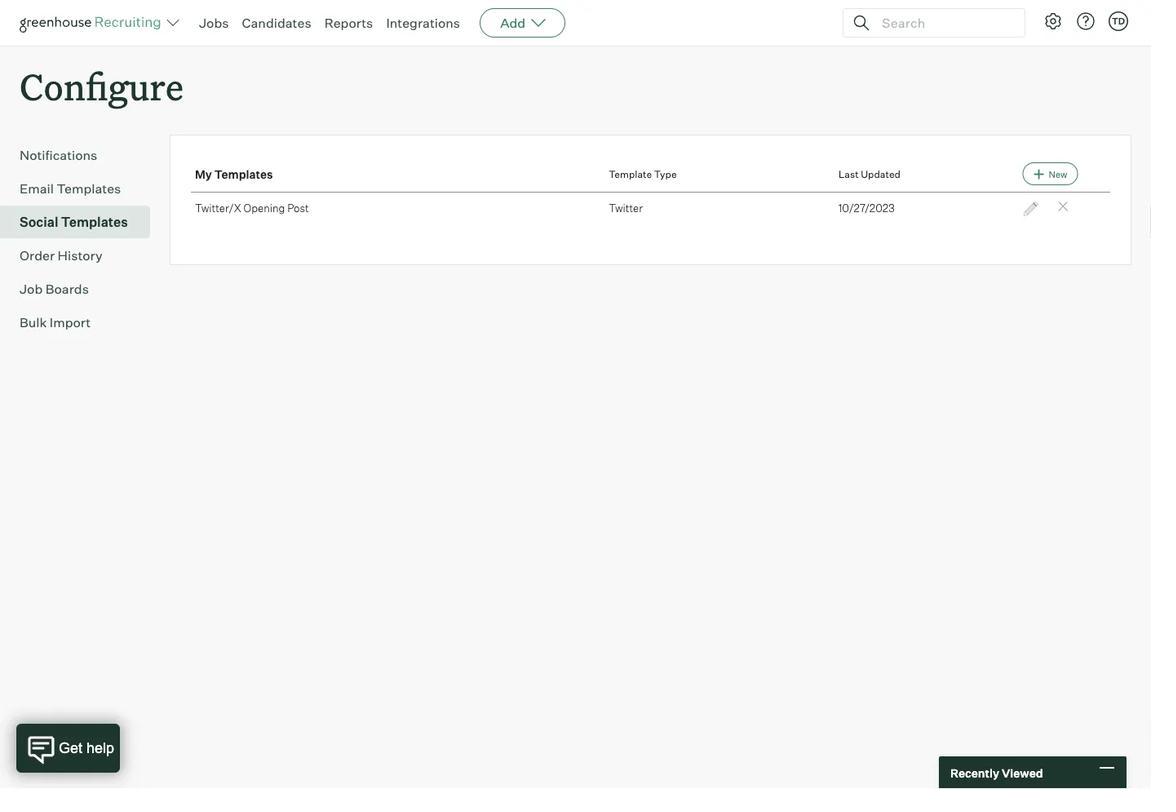 Task type: vqa. For each thing, say whether or not it's contained in the screenshot.
Zach Brock link
no



Task type: locate. For each thing, give the bounding box(es) containing it.
new link
[[1023, 163, 1078, 185]]

email templates
[[20, 181, 121, 197]]

templates up the order history link
[[61, 214, 128, 230]]

integrations link
[[386, 15, 460, 31]]

add
[[500, 15, 526, 31]]

template
[[609, 168, 652, 180]]

candidates link
[[242, 15, 311, 31]]

integrations
[[386, 15, 460, 31]]

add button
[[480, 8, 566, 38]]

type
[[654, 168, 677, 180]]

recently
[[951, 766, 1000, 780]]

order history
[[20, 247, 103, 264]]

order
[[20, 247, 55, 264]]

last
[[839, 168, 859, 180]]

templates inside 'link'
[[57, 181, 121, 197]]

templates for my templates
[[214, 167, 273, 181]]

jobs link
[[199, 15, 229, 31]]

twitter/x
[[195, 201, 241, 214]]

twitter/x opening post
[[195, 201, 309, 214]]

recently viewed
[[951, 766, 1043, 780]]

configure
[[20, 62, 184, 110]]

email templates link
[[20, 179, 144, 198]]

templates up social templates link
[[57, 181, 121, 197]]

templates up twitter/x opening post
[[214, 167, 273, 181]]

history
[[58, 247, 103, 264]]

reports
[[324, 15, 373, 31]]

templates
[[214, 167, 273, 181], [57, 181, 121, 197], [61, 214, 128, 230]]

notifications link
[[20, 145, 144, 165]]

greenhouse recruiting image
[[20, 13, 166, 33]]

10/27/2023
[[839, 201, 895, 214]]

boards
[[45, 281, 89, 297]]

td
[[1112, 16, 1125, 27]]

jobs
[[199, 15, 229, 31]]

td button
[[1109, 11, 1129, 31]]

email
[[20, 181, 54, 197]]

updated
[[861, 168, 901, 180]]



Task type: describe. For each thing, give the bounding box(es) containing it.
candidates
[[242, 15, 311, 31]]

social
[[20, 214, 58, 230]]

reports link
[[324, 15, 373, 31]]

opening
[[244, 201, 285, 214]]

order history link
[[20, 246, 144, 265]]

job boards
[[20, 281, 89, 297]]

template type
[[609, 168, 677, 180]]

bulk
[[20, 314, 47, 331]]

social templates link
[[20, 212, 144, 232]]

import
[[50, 314, 91, 331]]

twitter
[[609, 201, 643, 214]]

my templates
[[195, 167, 273, 181]]

last updated
[[839, 168, 901, 180]]

notifications
[[20, 147, 97, 163]]

configure image
[[1044, 11, 1063, 31]]

templates for email templates
[[57, 181, 121, 197]]

bulk import link
[[20, 313, 144, 332]]

td button
[[1106, 8, 1132, 34]]

my
[[195, 167, 212, 181]]

viewed
[[1002, 766, 1043, 780]]

Search text field
[[878, 11, 1010, 35]]

job
[[20, 281, 43, 297]]

new
[[1049, 169, 1068, 180]]

job boards link
[[20, 279, 144, 299]]

bulk import
[[20, 314, 91, 331]]

post
[[287, 201, 309, 214]]

templates for social templates
[[61, 214, 128, 230]]

social templates
[[20, 214, 128, 230]]



